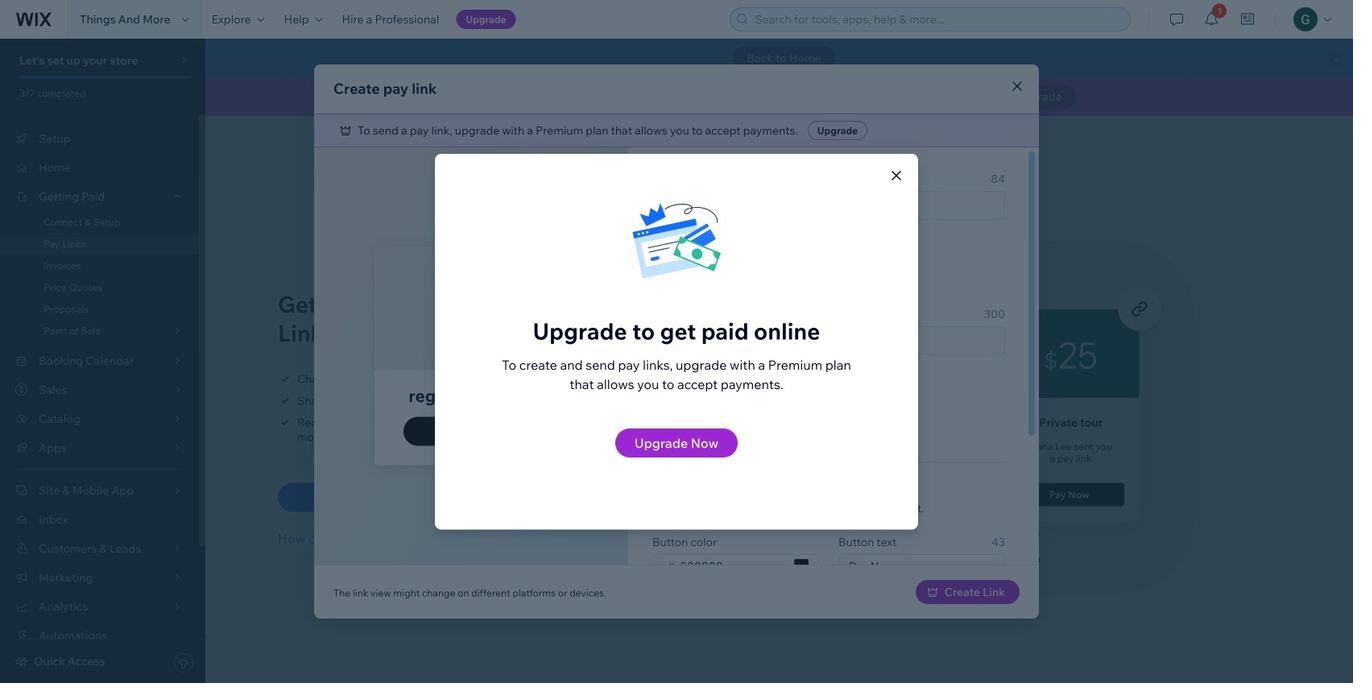 Task type: vqa. For each thing, say whether or not it's contained in the screenshot.
Apps for Manage Apps
no



Task type: locate. For each thing, give the bounding box(es) containing it.
alert
[[205, 39, 1353, 77]]

#000000 field
[[675, 555, 789, 578]]

e.g., Registration fee field
[[658, 192, 1000, 219]]

None text field
[[658, 259, 827, 287]]

Add more details about the payment field
[[658, 327, 1000, 354]]



Task type: describe. For each thing, give the bounding box(es) containing it.
Search for tools, apps, help & more... field
[[750, 8, 1126, 31]]

Pay Now field
[[844, 555, 1000, 578]]

sidebar element
[[0, 39, 205, 683]]



